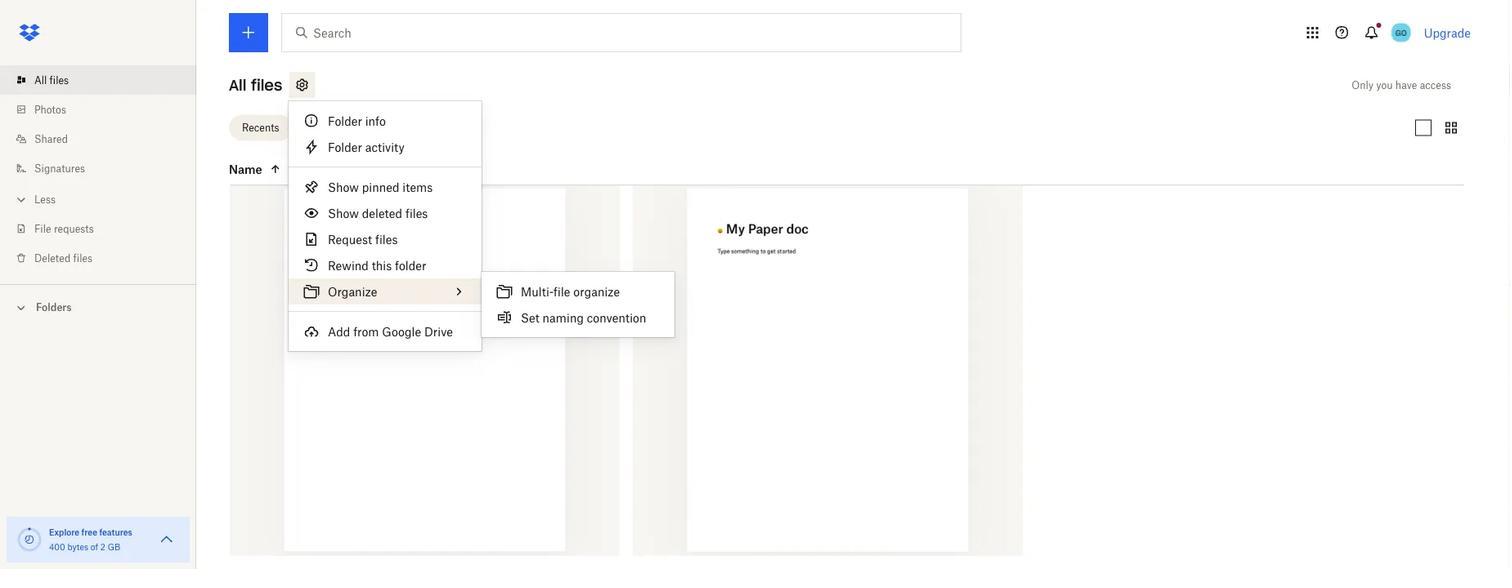 Task type: locate. For each thing, give the bounding box(es) containing it.
show inside show deleted files "menu item"
[[328, 206, 359, 220]]

folder inside menu item
[[328, 140, 362, 154]]

files up photos
[[50, 74, 69, 86]]

2 show from the top
[[328, 206, 359, 220]]

0 vertical spatial folder
[[328, 114, 362, 128]]

all files list item
[[0, 65, 196, 95]]

show
[[328, 180, 359, 194], [328, 206, 359, 220]]

folder inside menu item
[[328, 114, 362, 128]]

name
[[229, 162, 262, 176]]

files inside menu item
[[375, 233, 398, 246]]

file, _ getting started with dropbox paper.paper row
[[230, 176, 620, 570]]

folder
[[328, 114, 362, 128], [328, 140, 362, 154]]

folder down starred
[[328, 140, 362, 154]]

all
[[34, 74, 47, 86], [229, 76, 246, 94]]

files for request files menu item
[[375, 233, 398, 246]]

set naming convention menu item
[[482, 305, 675, 331]]

folder info menu item
[[289, 108, 482, 134]]

all up recents
[[229, 76, 246, 94]]

recents button
[[229, 115, 292, 141]]

folder settings image
[[292, 75, 312, 95]]

list
[[0, 56, 196, 285]]

files
[[50, 74, 69, 86], [251, 76, 282, 94], [405, 206, 428, 220], [375, 233, 398, 246], [73, 252, 92, 264]]

folder left 'info'
[[328, 114, 362, 128]]

files right deleted at left
[[73, 252, 92, 264]]

show down name column header
[[328, 180, 359, 194]]

0 horizontal spatial all files
[[34, 74, 69, 86]]

0 vertical spatial show
[[328, 180, 359, 194]]

request files
[[328, 233, 398, 246]]

all files
[[34, 74, 69, 86], [229, 76, 282, 94]]

you
[[1376, 79, 1393, 91]]

starred
[[312, 122, 347, 134]]

all up photos
[[34, 74, 47, 86]]

show up request
[[328, 206, 359, 220]]

shared
[[34, 133, 68, 145]]

files down items
[[405, 206, 428, 220]]

upgrade
[[1424, 26, 1471, 40]]

1 vertical spatial folder
[[328, 140, 362, 154]]

dropbox image
[[13, 16, 46, 49]]

organize
[[328, 285, 377, 299]]

less image
[[13, 192, 29, 208]]

file, _ my paper doc.paper row
[[633, 176, 1023, 570]]

activity
[[365, 140, 404, 154]]

all files up photos
[[34, 74, 69, 86]]

1 folder from the top
[[328, 114, 362, 128]]

add from google drive
[[328, 325, 453, 339]]

of
[[91, 542, 98, 553]]

folder info
[[328, 114, 386, 128]]

requests
[[54, 223, 94, 235]]

file requests link
[[13, 214, 196, 244]]

1 vertical spatial show
[[328, 206, 359, 220]]

all files up recents
[[229, 76, 282, 94]]

show inside show pinned items "menu item"
[[328, 180, 359, 194]]

show for show pinned items
[[328, 180, 359, 194]]

this
[[372, 259, 392, 273]]

folder for folder info
[[328, 114, 362, 128]]

add
[[328, 325, 350, 339]]

1 show from the top
[[328, 180, 359, 194]]

1 horizontal spatial all
[[229, 76, 246, 94]]

show for show deleted files
[[328, 206, 359, 220]]

upgrade link
[[1424, 26, 1471, 40]]

recents
[[242, 122, 279, 134]]

files down show deleted files "menu item"
[[375, 233, 398, 246]]

2 folder from the top
[[328, 140, 362, 154]]

less
[[34, 193, 56, 206]]

photos link
[[13, 95, 196, 124]]

quota usage element
[[16, 527, 43, 553]]

pinned
[[362, 180, 399, 194]]

name column header
[[229, 159, 392, 179]]

items
[[403, 180, 433, 194]]

starred button
[[299, 115, 360, 141]]

have
[[1395, 79, 1417, 91]]

0 horizontal spatial all
[[34, 74, 47, 86]]

naming
[[543, 311, 584, 325]]

signatures link
[[13, 154, 196, 183]]

signatures
[[34, 162, 85, 175]]

show pinned items
[[328, 180, 433, 194]]

organize menu item
[[289, 279, 482, 305]]

files inside list item
[[50, 74, 69, 86]]

rewind this folder menu item
[[289, 253, 482, 279]]

photos
[[34, 103, 66, 116]]

2
[[100, 542, 105, 553]]



Task type: vqa. For each thing, say whether or not it's contained in the screenshot.
left All
yes



Task type: describe. For each thing, give the bounding box(es) containing it.
folders
[[36, 302, 72, 314]]

folders button
[[0, 295, 196, 319]]

folder
[[395, 259, 426, 273]]

files for all files link
[[50, 74, 69, 86]]

file
[[554, 285, 570, 299]]

google
[[382, 325, 421, 339]]

all files link
[[13, 65, 196, 95]]

multi-
[[521, 285, 554, 299]]

all files inside list item
[[34, 74, 69, 86]]

all inside list item
[[34, 74, 47, 86]]

set naming convention
[[521, 311, 646, 325]]

folder activity
[[328, 140, 404, 154]]

gb
[[108, 542, 120, 553]]

deleted
[[362, 206, 402, 220]]

explore free features 400 bytes of 2 gb
[[49, 528, 132, 553]]

from
[[353, 325, 379, 339]]

show pinned items menu item
[[289, 174, 482, 200]]

multi-file organize
[[521, 285, 620, 299]]

free
[[81, 528, 97, 538]]

only you have access
[[1352, 79, 1451, 91]]

set
[[521, 311, 539, 325]]

show deleted files menu item
[[289, 200, 482, 226]]

files inside "menu item"
[[405, 206, 428, 220]]

file
[[34, 223, 51, 235]]

info
[[365, 114, 386, 128]]

400
[[49, 542, 65, 553]]

request files menu item
[[289, 226, 482, 253]]

deleted files link
[[13, 244, 196, 273]]

show deleted files
[[328, 206, 428, 220]]

rewind
[[328, 259, 369, 273]]

files for deleted files link
[[73, 252, 92, 264]]

files left the folder settings image
[[251, 76, 282, 94]]

deleted
[[34, 252, 71, 264]]

add from google drive menu item
[[289, 319, 482, 345]]

organize
[[573, 285, 620, 299]]

bytes
[[67, 542, 88, 553]]

multi-file organize menu item
[[482, 279, 675, 305]]

convention
[[587, 311, 646, 325]]

list containing all files
[[0, 56, 196, 285]]

shared link
[[13, 124, 196, 154]]

folder activity menu item
[[289, 134, 482, 160]]

only
[[1352, 79, 1374, 91]]

file requests
[[34, 223, 94, 235]]

1 horizontal spatial all files
[[229, 76, 282, 94]]

access
[[1420, 79, 1451, 91]]

drive
[[424, 325, 453, 339]]

deleted files
[[34, 252, 92, 264]]

request
[[328, 233, 372, 246]]

rewind this folder
[[328, 259, 426, 273]]

explore
[[49, 528, 79, 538]]

folder for folder activity
[[328, 140, 362, 154]]

name button
[[229, 159, 366, 179]]

features
[[99, 528, 132, 538]]



